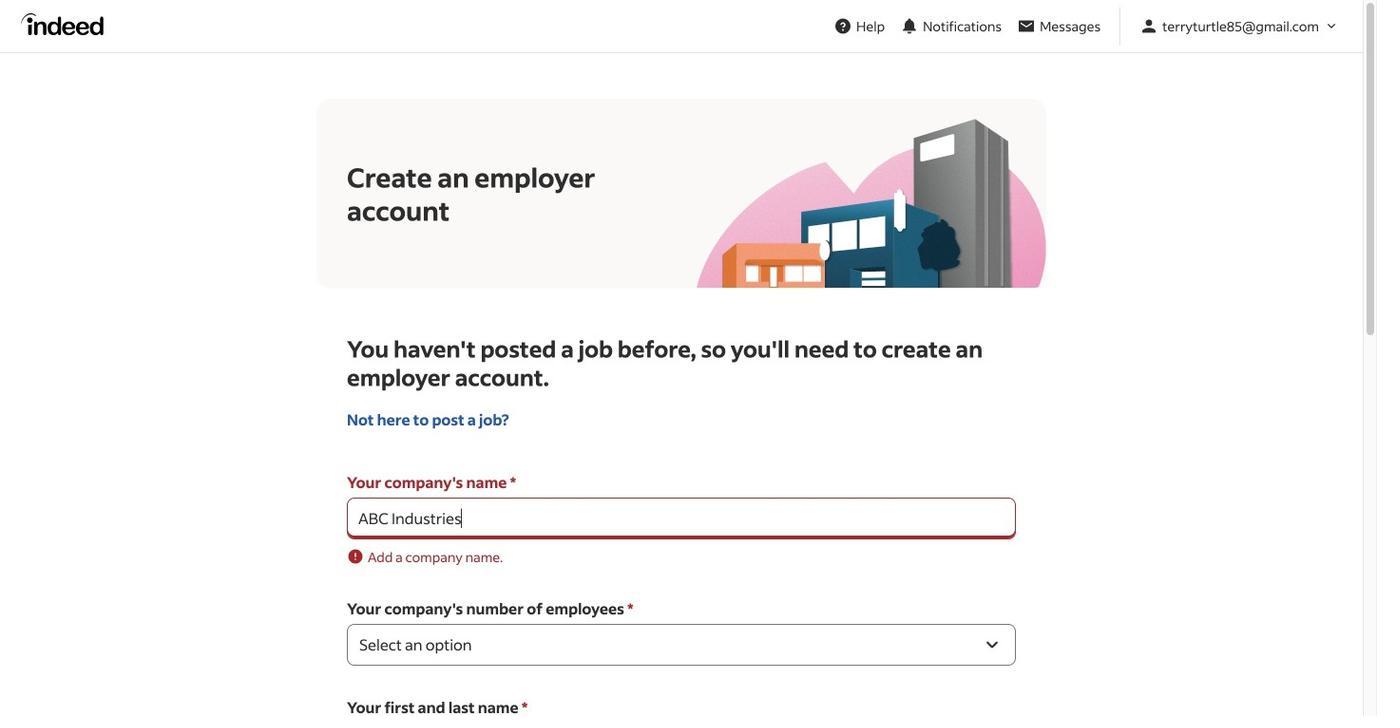 Task type: locate. For each thing, give the bounding box(es) containing it.
indeed home image
[[21, 13, 112, 36]]

None field
[[347, 498, 1016, 540]]



Task type: vqa. For each thing, say whether or not it's contained in the screenshot.
rightmost Campaign
no



